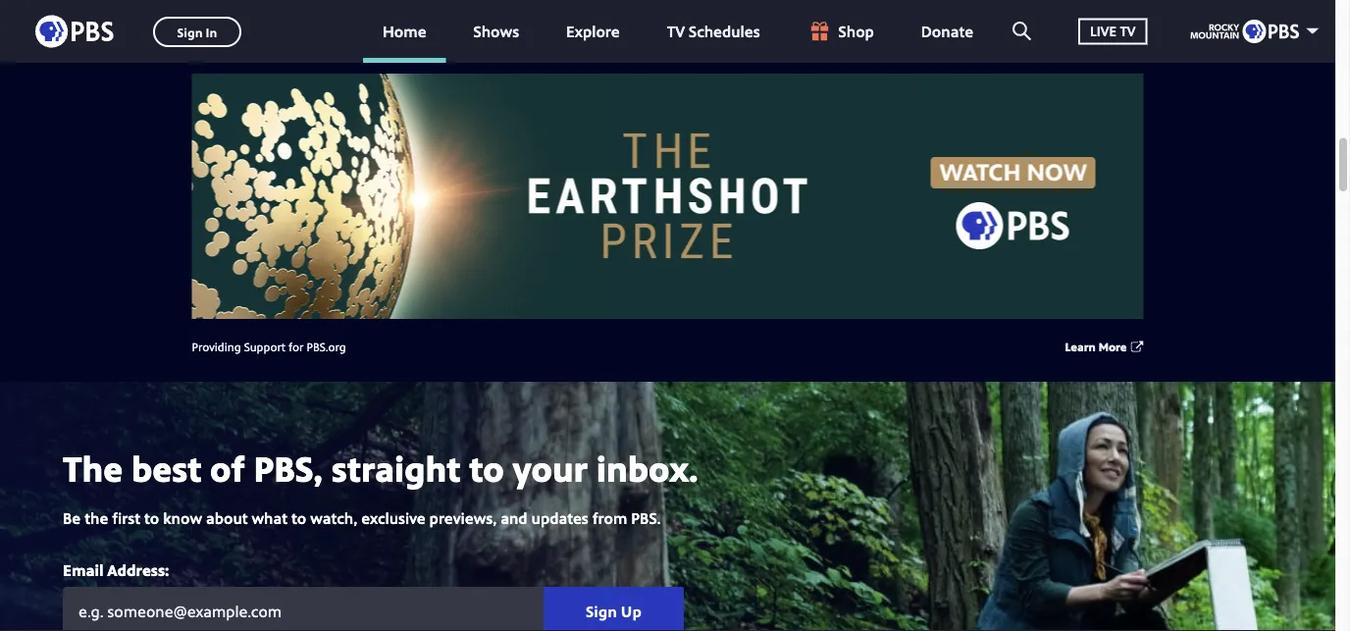 Task type: locate. For each thing, give the bounding box(es) containing it.
sign
[[586, 601, 617, 622]]

to right what
[[292, 507, 306, 528]]

0 horizontal spatial to
[[144, 507, 159, 528]]

more
[[1099, 338, 1127, 354]]

know
[[163, 507, 202, 528]]

live
[[1090, 22, 1117, 40]]

exclusive
[[361, 507, 426, 528]]

first
[[112, 507, 140, 528]]

to
[[469, 444, 504, 492], [144, 507, 159, 528], [292, 507, 306, 528]]

providing support for pbs.org
[[192, 338, 346, 354]]

be the first to know about what to watch, exclusive previews, and updates from pbs.
[[63, 507, 661, 528]]

email
[[63, 559, 103, 580]]

for
[[289, 338, 304, 354]]

up
[[621, 601, 642, 622]]

tv left schedules
[[667, 20, 685, 42]]

tv right live
[[1120, 22, 1136, 40]]

learn
[[1065, 338, 1096, 354]]

tv schedules
[[667, 20, 760, 42]]

support
[[244, 338, 286, 354]]

pbs image
[[35, 9, 114, 53]]

shows link
[[454, 0, 539, 63]]

donate link
[[902, 0, 993, 63]]

to up previews,
[[469, 444, 504, 492]]

pbs.
[[631, 507, 661, 528]]

sign up
[[586, 601, 642, 622]]

best
[[131, 444, 202, 492]]

shop
[[839, 20, 874, 42]]

email address:
[[63, 559, 169, 580]]

pbs,
[[254, 444, 323, 492]]

tv schedules link
[[647, 0, 780, 63]]

previews,
[[429, 507, 497, 528]]

pbs.org
[[307, 338, 346, 354]]

Email Address: email field
[[63, 587, 544, 631]]

updates
[[531, 507, 589, 528]]

search image
[[1013, 22, 1032, 40]]

to right 'first'
[[144, 507, 159, 528]]

watch,
[[310, 507, 357, 528]]

about
[[206, 507, 248, 528]]

learn more
[[1065, 338, 1127, 354]]

1 horizontal spatial tv
[[1120, 22, 1136, 40]]

the
[[85, 507, 108, 528]]

tv
[[667, 20, 685, 42], [1120, 22, 1136, 40]]



Task type: describe. For each thing, give the bounding box(es) containing it.
be
[[63, 507, 81, 528]]

address:
[[107, 559, 169, 580]]

from
[[592, 507, 627, 528]]

providing
[[192, 338, 241, 354]]

live tv link
[[1059, 0, 1167, 63]]

donate
[[921, 20, 974, 42]]

1 horizontal spatial to
[[292, 507, 306, 528]]

advertisement region
[[192, 73, 1144, 319]]

sign up button
[[544, 587, 684, 631]]

home
[[383, 20, 426, 42]]

home link
[[363, 0, 446, 63]]

your
[[513, 444, 588, 492]]

straight
[[331, 444, 461, 492]]

and
[[501, 507, 528, 528]]

explore link
[[547, 0, 640, 63]]

learn more link
[[1065, 338, 1127, 354]]

what
[[252, 507, 288, 528]]

shows
[[474, 20, 519, 42]]

of
[[210, 444, 245, 492]]

schedules
[[689, 20, 760, 42]]

the
[[63, 444, 123, 492]]

the best of pbs, straight to your inbox.
[[63, 444, 699, 492]]

shop link
[[788, 0, 894, 63]]

0 horizontal spatial tv
[[667, 20, 685, 42]]

explore
[[566, 20, 620, 42]]

rmpbs image
[[1191, 20, 1299, 43]]

live tv
[[1090, 22, 1136, 40]]

inbox.
[[596, 444, 699, 492]]

2 horizontal spatial to
[[469, 444, 504, 492]]



Task type: vqa. For each thing, say whether or not it's contained in the screenshot.
Learn
yes



